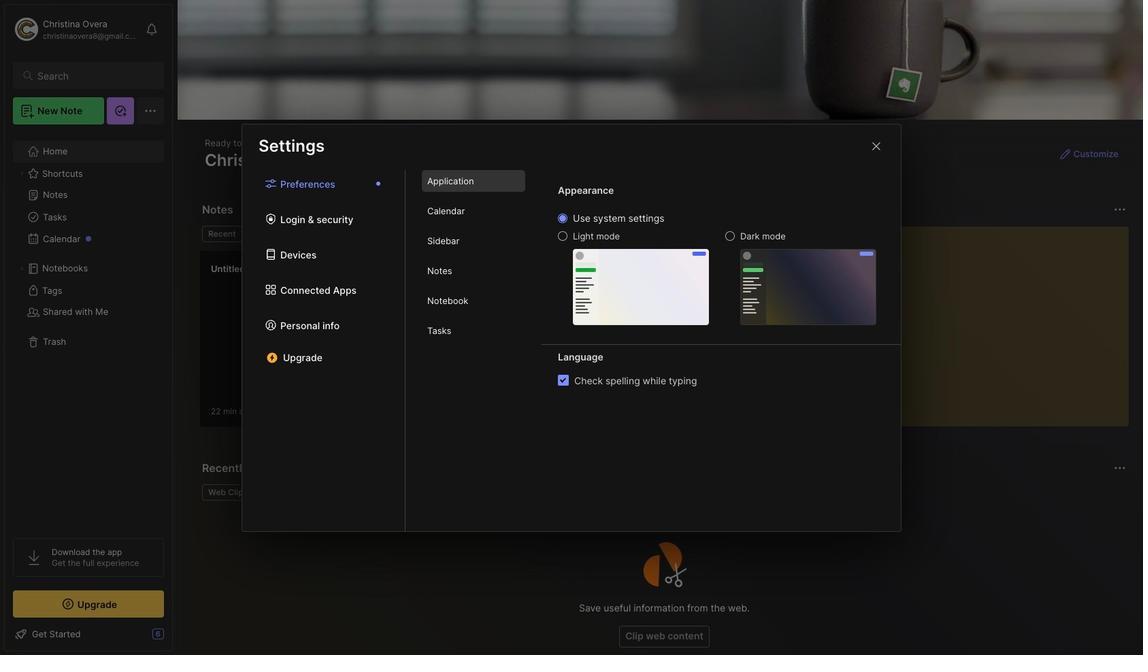 Task type: locate. For each thing, give the bounding box(es) containing it.
tree
[[5, 133, 172, 526]]

None checkbox
[[558, 375, 569, 386]]

close image
[[868, 138, 885, 154]]

None radio
[[558, 214, 567, 223], [558, 231, 567, 241], [725, 231, 735, 241], [558, 214, 567, 223], [558, 231, 567, 241], [725, 231, 735, 241]]

row group
[[199, 250, 689, 435]]

tab list
[[242, 170, 406, 531], [406, 170, 542, 531], [202, 226, 809, 242]]

Search text field
[[37, 69, 152, 82]]

Start writing… text field
[[842, 227, 1128, 416]]

expand notebooks image
[[18, 265, 26, 273]]

main element
[[0, 0, 177, 655]]

tab
[[422, 170, 525, 192], [422, 200, 525, 222], [202, 226, 242, 242], [248, 226, 303, 242], [422, 230, 525, 252], [422, 260, 525, 282], [422, 290, 525, 312], [422, 320, 525, 342], [202, 484, 254, 501]]

None search field
[[37, 67, 152, 84]]

option group
[[558, 212, 876, 325]]



Task type: vqa. For each thing, say whether or not it's contained in the screenshot.
in
no



Task type: describe. For each thing, give the bounding box(es) containing it.
none search field inside main element
[[37, 67, 152, 84]]

tree inside main element
[[5, 133, 172, 526]]



